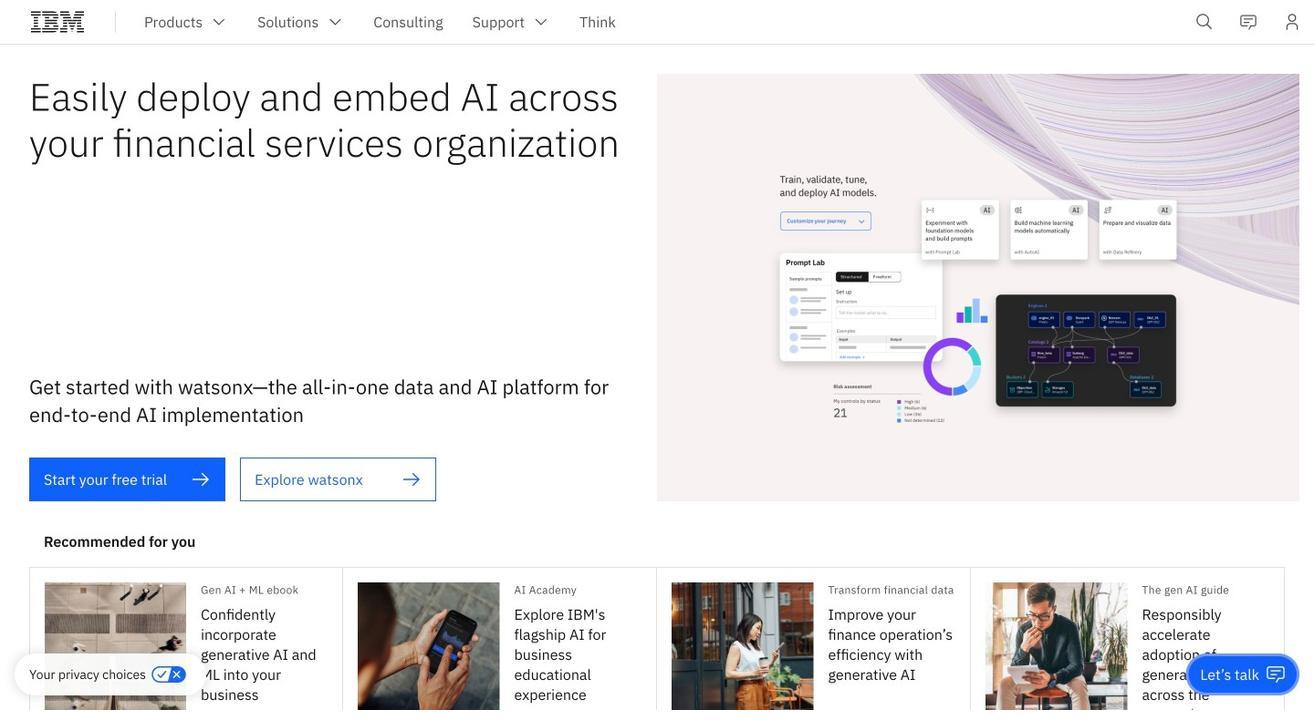 Task type: describe. For each thing, give the bounding box(es) containing it.
let's talk element
[[1200, 665, 1260, 685]]

your privacy choices element
[[29, 665, 146, 685]]



Task type: vqa. For each thing, say whether or not it's contained in the screenshot.
User Profile Icon
no



